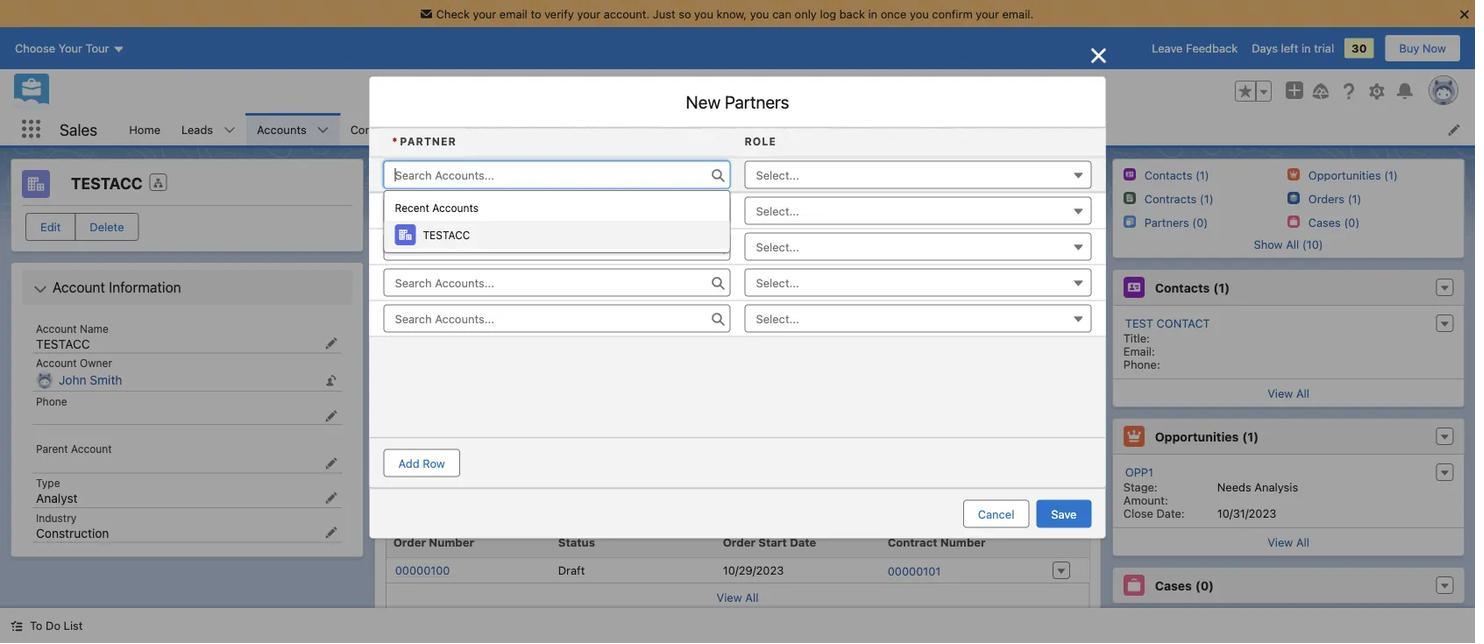 Task type: vqa. For each thing, say whether or not it's contained in the screenshot.
middle your
yes



Task type: describe. For each thing, give the bounding box(es) containing it.
search...
[[570, 85, 616, 98]]

all down opp1 element
[[1297, 536, 1310, 549]]

list
[[64, 620, 83, 633]]

buy now button
[[1385, 34, 1462, 62]]

select... inside button
[[756, 168, 800, 182]]

quotes list item
[[906, 113, 988, 146]]

00000100 link
[[395, 564, 450, 578]]

number for contract number
[[941, 536, 986, 549]]

all down opportunities grid
[[746, 297, 759, 310]]

email
[[500, 7, 528, 20]]

3 your from the left
[[976, 7, 1000, 20]]

test inside the test contact title: email: phone:
[[1125, 317, 1154, 330]]

accounts link
[[247, 113, 317, 146]]

action image inside orders 'grid'
[[1046, 529, 1090, 557]]

0 horizontal spatial draft
[[456, 424, 483, 438]]

opportunities for opp1 element
[[1155, 430, 1239, 444]]

smith
[[90, 373, 122, 388]]

so
[[679, 7, 692, 20]]

view all down 10/29/2023
[[717, 591, 759, 604]]

all left (10)
[[1286, 238, 1300, 251]]

add row
[[399, 457, 445, 470]]

3 role, select... button from the top
[[745, 269, 1092, 297]]

contracts (1)
[[1145, 192, 1214, 205]]

opportunities grid
[[387, 235, 1091, 290]]

know,
[[717, 7, 747, 20]]

0 vertical spatial testacc
[[71, 174, 143, 193]]

test inside list item
[[1007, 123, 1035, 136]]

home
[[129, 123, 161, 136]]

view all down opportunities grid
[[717, 297, 759, 310]]

contract
[[888, 536, 938, 549]]

cases (0)
[[1155, 579, 1214, 593]]

edit phone image
[[325, 410, 337, 423]]

just
[[653, 7, 676, 20]]

opp1 element
[[1113, 462, 1465, 522]]

start
[[759, 536, 787, 549]]

type
[[36, 478, 60, 490]]

list containing home
[[119, 113, 1476, 146]]

ago
[[535, 211, 553, 224]]

accounts list item
[[247, 113, 340, 146]]

contacts (1)
[[1145, 168, 1210, 182]]

leave
[[1153, 42, 1183, 55]]

2 select... from the top
[[756, 204, 800, 217]]

0 vertical spatial new
[[686, 91, 721, 112]]

action image inside opportunities grid
[[1047, 235, 1091, 263]]

email.
[[1003, 7, 1034, 20]]

3 search accounts... text field from the top
[[384, 305, 731, 333]]

view all down opp1 element
[[1268, 536, 1310, 549]]

buy
[[1400, 42, 1420, 55]]

Role, Select... button
[[745, 161, 1092, 189]]

* for * partner
[[392, 135, 398, 148]]

partners (0) link
[[1145, 216, 1208, 230]]

contract number
[[888, 536, 986, 549]]

recent
[[395, 202, 430, 214]]

test contact element
[[1113, 313, 1465, 373]]

1 vertical spatial action cell
[[1046, 529, 1090, 559]]

orders grid
[[387, 529, 1090, 584]]

updated
[[437, 211, 480, 224]]

opp1 link inside opportunities grid
[[469, 271, 497, 285]]

* partner
[[392, 135, 457, 148]]

stage
[[602, 242, 635, 256]]

4 role, select... button from the top
[[745, 305, 1092, 333]]

opportunities (1) for opportunities status
[[429, 187, 532, 201]]

partners (0)
[[1145, 216, 1208, 229]]

once
[[881, 7, 907, 20]]

construction
[[36, 526, 109, 541]]

text default image
[[1084, 124, 1097, 136]]

account owner
[[36, 357, 112, 370]]

cancel
[[979, 508, 1015, 521]]

contacts list item
[[340, 113, 432, 146]]

account for account name
[[36, 323, 77, 335]]

dashboards
[[723, 123, 787, 136]]

partner
[[400, 135, 457, 148]]

cases image
[[1124, 575, 1145, 596]]

edit type image
[[325, 492, 337, 505]]

edit button
[[25, 213, 76, 241]]

text default image for account information
[[33, 283, 47, 297]]

3
[[483, 211, 490, 224]]

contracts image
[[1124, 192, 1136, 204]]

leave feedback
[[1153, 42, 1239, 55]]

2 role, select... button from the top
[[745, 233, 1092, 261]]

to do list button
[[0, 609, 93, 644]]

new partners
[[686, 91, 790, 112]]

cases (0)
[[1309, 216, 1360, 229]]

phone
[[36, 396, 67, 408]]

account for account information
[[53, 279, 105, 296]]

log
[[820, 7, 837, 20]]

(1) for opp1
[[1243, 430, 1259, 444]]

search... button
[[535, 77, 886, 105]]

contract number cell
[[881, 529, 1046, 559]]

number for order number
[[429, 536, 474, 549]]

edit industry image
[[325, 527, 337, 539]]

account image
[[22, 170, 50, 198]]

leave feedback link
[[1153, 42, 1239, 55]]

account right parent
[[71, 443, 112, 455]]

show all (10)
[[1254, 238, 1324, 251]]

edit
[[40, 221, 61, 234]]

00000100
[[395, 564, 450, 577]]

quotes link
[[906, 113, 965, 146]]

add row button
[[384, 449, 460, 478]]

forecasts
[[650, 123, 702, 136]]

status
[[558, 536, 595, 549]]

order number cell
[[387, 529, 551, 559]]

view down test contact element
[[1268, 387, 1293, 400]]

opportunities inside list item
[[442, 123, 515, 136]]

2 vertical spatial new
[[1040, 500, 1063, 513]]

opportunity name
[[467, 242, 572, 256]]

contacts image
[[1124, 168, 1136, 181]]

delete
[[90, 221, 124, 234]]

all down test contact element
[[1297, 387, 1310, 400]]

0 vertical spatial (1)
[[516, 187, 532, 201]]

10/31/2023
[[1217, 507, 1277, 520]]

left
[[1282, 42, 1299, 55]]

view left role
[[717, 144, 743, 157]]

view down opportunities grid
[[717, 297, 743, 310]]

leads list item
[[171, 113, 247, 146]]

quotes
[[916, 123, 955, 136]]

2 new button from the top
[[1025, 494, 1077, 520]]

row
[[423, 457, 445, 470]]

order for order start date
[[723, 536, 756, 549]]

home link
[[119, 113, 171, 146]]

do
[[46, 620, 61, 633]]

close date cell
[[901, 235, 1047, 265]]

orders (1) link
[[1309, 192, 1362, 206]]

needs
[[1217, 481, 1252, 494]]

all down "dashboards"
[[746, 144, 759, 157]]

title:
[[1124, 331, 1150, 345]]

10/29/2023
[[723, 564, 784, 577]]

partners image
[[1124, 216, 1136, 228]]

all down 10/29/2023
[[746, 591, 759, 604]]

opportunities list item
[[432, 113, 548, 146]]

cases (0) link
[[1309, 216, 1360, 230]]

view all link down new partners
[[387, 136, 1089, 164]]

opp1 for right opp1 link
[[1125, 466, 1154, 479]]

cases image
[[1288, 216, 1300, 228]]

days
[[1253, 42, 1279, 55]]

stage button
[[595, 235, 796, 263]]

view all link down 10/29/2023
[[387, 583, 1089, 611]]

trial
[[1315, 42, 1335, 55]]

1 item • updated 3 minutes ago
[[397, 211, 553, 224]]

1 vertical spatial new
[[1040, 191, 1064, 204]]

inverse image
[[1089, 45, 1110, 66]]



Task type: locate. For each thing, give the bounding box(es) containing it.
opportunity
[[467, 242, 536, 256]]

0 horizontal spatial contacts
[[351, 123, 398, 136]]

role
[[745, 135, 777, 148]]

all
[[746, 144, 759, 157], [1286, 238, 1300, 251], [746, 297, 759, 310], [1297, 387, 1310, 400], [1297, 536, 1310, 549], [746, 591, 759, 604]]

john
[[59, 373, 86, 388]]

amount:
[[1124, 494, 1168, 507]]

days left in trial
[[1253, 42, 1335, 55]]

orders image
[[1288, 192, 1300, 204]]

opp1 link down opportunity
[[469, 271, 497, 285]]

row number cell
[[387, 235, 432, 265]]

name up owner
[[80, 323, 109, 335]]

row number image
[[387, 235, 432, 263]]

text default image
[[33, 283, 47, 297], [11, 620, 23, 633]]

0 horizontal spatial name
[[80, 323, 109, 335]]

0 vertical spatial draft
[[456, 424, 483, 438]]

opportunities (1) for opp1 element
[[1155, 430, 1259, 444]]

action cell
[[1047, 235, 1091, 265], [1046, 529, 1090, 559]]

draft right status:
[[456, 424, 483, 438]]

(1) for test contact
[[1214, 280, 1230, 295]]

contracts (1) link
[[1145, 192, 1214, 206]]

1 horizontal spatial *
[[998, 123, 1004, 136]]

cases
[[1155, 579, 1192, 593]]

0 horizontal spatial you
[[695, 7, 714, 20]]

2 horizontal spatial (1)
[[1243, 430, 1259, 444]]

analyst
[[36, 492, 78, 506]]

contacts for contacts
[[351, 123, 398, 136]]

cancel button
[[964, 500, 1030, 528]]

1 vertical spatial contacts
[[1155, 280, 1210, 295]]

(10)
[[1303, 238, 1324, 251]]

opportunities image up orders icon
[[1288, 168, 1300, 181]]

opportunities image
[[1288, 168, 1300, 181], [1124, 426, 1145, 447]]

1 vertical spatial action image
[[1046, 529, 1090, 557]]

delete button
[[75, 213, 139, 241]]

1 vertical spatial new button
[[1025, 494, 1077, 520]]

opp1 for opp1 link inside opportunities grid
[[469, 271, 497, 284]]

partners
[[725, 91, 790, 112]]

text default image inside account information 'dropdown button'
[[33, 283, 47, 297]]

1 vertical spatial opportunities (1)
[[1155, 430, 1259, 444]]

list item containing *
[[988, 113, 1104, 146]]

new up forecasts
[[686, 91, 721, 112]]

1 horizontal spatial test
[[1125, 317, 1154, 330]]

* test qt
[[998, 123, 1054, 136]]

group
[[1236, 81, 1273, 102]]

only
[[795, 7, 817, 20]]

opportunities link
[[432, 113, 526, 146]]

order start date cell
[[716, 529, 881, 559]]

information
[[109, 279, 181, 296]]

new button down qt
[[1025, 183, 1079, 211]]

recent accounts
[[395, 202, 479, 214]]

to
[[30, 620, 43, 633]]

2 you from the left
[[750, 7, 770, 20]]

0 horizontal spatial opportunities (1)
[[429, 187, 532, 201]]

1
[[397, 211, 402, 224]]

order inside cell
[[723, 536, 756, 549]]

1 number from the left
[[429, 536, 474, 549]]

2 vertical spatial testacc
[[36, 337, 90, 351]]

1 horizontal spatial text default image
[[33, 283, 47, 297]]

0 vertical spatial opportunities (1)
[[429, 187, 532, 201]]

cell
[[432, 235, 460, 265], [796, 265, 901, 289], [901, 265, 1047, 289]]

0 vertical spatial new button
[[1025, 183, 1079, 211]]

0 horizontal spatial accounts
[[257, 123, 307, 136]]

0 horizontal spatial your
[[473, 7, 497, 20]]

new right cancel
[[1040, 500, 1063, 513]]

amount cell
[[796, 235, 901, 265]]

5 select... from the top
[[756, 312, 800, 325]]

calendar
[[559, 123, 606, 136]]

text default image for to do list
[[11, 620, 23, 633]]

you right so
[[695, 7, 714, 20]]

opportunities status
[[397, 211, 437, 224]]

0 vertical spatial in
[[869, 7, 878, 20]]

opp1 link up stage:
[[1125, 466, 1154, 480]]

text default image inside to do list button
[[11, 620, 23, 633]]

1 new button from the top
[[1025, 183, 1079, 211]]

item
[[405, 211, 426, 224]]

testacc
[[71, 174, 143, 193], [423, 229, 470, 242], [36, 337, 90, 351]]

your
[[473, 7, 497, 20], [577, 7, 601, 20], [976, 7, 1000, 20]]

phone:
[[1124, 358, 1160, 371]]

0 horizontal spatial in
[[869, 7, 878, 20]]

now
[[1423, 42, 1447, 55]]

view all link down test contact element
[[1113, 379, 1465, 407]]

3 you from the left
[[910, 7, 929, 20]]

1 vertical spatial text default image
[[11, 620, 23, 633]]

number down cancel button
[[941, 536, 986, 549]]

needs analysis amount: close date:
[[1124, 481, 1299, 520]]

you right once
[[910, 7, 929, 20]]

new button right cancel
[[1025, 494, 1077, 520]]

1 horizontal spatial contacts
[[1155, 280, 1210, 295]]

contacts left partner on the top left
[[351, 123, 398, 136]]

1 search accounts... text field from the top
[[384, 161, 731, 189]]

4 select... from the top
[[756, 276, 800, 289]]

view all link down stage cell
[[387, 289, 1089, 317]]

opportunity name cell
[[460, 235, 595, 265]]

qt
[[1038, 123, 1054, 136]]

(1)
[[516, 187, 532, 201], [1214, 280, 1230, 295], [1243, 430, 1259, 444]]

2 order from the left
[[723, 536, 756, 549]]

new down qt
[[1040, 191, 1064, 204]]

1 vertical spatial opportunities
[[429, 187, 512, 201]]

opp1 down opportunity
[[469, 271, 497, 284]]

account for account owner
[[36, 357, 77, 370]]

you
[[695, 7, 714, 20], [750, 7, 770, 20], [910, 7, 929, 20]]

contacts inside list item
[[351, 123, 398, 136]]

1 horizontal spatial number
[[941, 536, 986, 549]]

0 vertical spatial contacts
[[351, 123, 398, 136]]

parent account
[[36, 443, 112, 455]]

1 horizontal spatial (1)
[[1214, 280, 1230, 295]]

1 horizontal spatial your
[[577, 7, 601, 20]]

Search Accounts... text field
[[384, 161, 731, 189], [384, 269, 731, 297], [384, 305, 731, 333]]

testacc up delete button
[[71, 174, 143, 193]]

1 vertical spatial opportunities image
[[1124, 426, 1145, 447]]

parent
[[36, 443, 68, 455]]

confirm
[[933, 7, 973, 20]]

1 horizontal spatial you
[[750, 7, 770, 20]]

back
[[840, 7, 865, 20]]

account information button
[[25, 274, 349, 302]]

edit parent account image
[[325, 458, 337, 470]]

0 vertical spatial action cell
[[1047, 235, 1091, 265]]

your left email.
[[976, 7, 1000, 20]]

in
[[869, 7, 878, 20], [1302, 42, 1312, 55]]

name for opportunity name
[[539, 242, 572, 256]]

1 select... from the top
[[756, 168, 800, 182]]

recent accounts group
[[385, 195, 730, 249]]

buy now
[[1400, 42, 1447, 55]]

0 vertical spatial opportunities
[[442, 123, 515, 136]]

action image
[[1047, 235, 1091, 263], [1046, 529, 1090, 557]]

name for account name
[[80, 323, 109, 335]]

1 your from the left
[[473, 7, 497, 20]]

status:
[[397, 424, 434, 438]]

1 vertical spatial (1)
[[1214, 280, 1230, 295]]

number up 00000100
[[429, 536, 474, 549]]

order for order number
[[394, 536, 426, 549]]

1 vertical spatial name
[[80, 323, 109, 335]]

0 horizontal spatial text default image
[[11, 620, 23, 633]]

account.
[[604, 7, 650, 20]]

edit account name image
[[325, 338, 337, 350]]

testacc down the updated
[[423, 229, 470, 242]]

2 number from the left
[[941, 536, 986, 549]]

0 horizontal spatial (1)
[[516, 187, 532, 201]]

1 you from the left
[[695, 7, 714, 20]]

account up account name
[[53, 279, 105, 296]]

your right verify
[[577, 7, 601, 20]]

accounts left 3
[[433, 202, 479, 214]]

Role, Select... button
[[745, 197, 1092, 225], [745, 233, 1092, 261], [745, 269, 1092, 297], [745, 305, 1092, 333]]

view all down "dashboards"
[[717, 144, 759, 157]]

(0)
[[1196, 579, 1214, 593]]

0 horizontal spatial *
[[392, 135, 398, 148]]

opportunities
[[442, 123, 515, 136], [429, 187, 512, 201], [1155, 430, 1239, 444]]

your left email
[[473, 7, 497, 20]]

1 vertical spatial testacc
[[423, 229, 470, 242]]

industry
[[36, 512, 77, 524]]

1 vertical spatial draft
[[558, 564, 585, 577]]

reports list item
[[820, 113, 906, 146]]

name inside button
[[539, 242, 572, 256]]

email:
[[1124, 345, 1155, 358]]

30
[[1352, 42, 1368, 55]]

tab panel
[[386, 15, 1091, 644]]

opportunities image up stage:
[[1124, 426, 1145, 447]]

opp1 up stage:
[[1125, 466, 1154, 479]]

contacts for contacts (1)
[[1155, 280, 1210, 295]]

0 vertical spatial name
[[539, 242, 572, 256]]

0 vertical spatial opportunities image
[[1288, 168, 1300, 181]]

1 vertical spatial search accounts... text field
[[384, 269, 731, 297]]

status cell
[[551, 529, 716, 559]]

opportunities (1)
[[1309, 168, 1398, 182]]

analysis
[[1255, 481, 1299, 494]]

* left qt
[[998, 123, 1004, 136]]

1 horizontal spatial draft
[[558, 564, 585, 577]]

2 search accounts... text field from the top
[[384, 269, 731, 297]]

1 horizontal spatial name
[[539, 242, 572, 256]]

list
[[119, 113, 1476, 146]]

contacts (1) link
[[1145, 168, 1210, 182]]

view all link down opp1 element
[[1113, 528, 1465, 556]]

order up 10/29/2023
[[723, 536, 756, 549]]

view down 10/29/2023
[[717, 591, 743, 604]]

name down ago on the top left of page
[[539, 242, 572, 256]]

in right left
[[1302, 42, 1312, 55]]

test contact title: email: phone:
[[1124, 317, 1210, 371]]

calendar list item
[[548, 113, 640, 146]]

dashboards link
[[713, 113, 798, 146]]

0 horizontal spatial opportunities image
[[1124, 426, 1145, 447]]

testacc inside option
[[423, 229, 470, 242]]

account name
[[36, 323, 109, 335]]

in right back
[[869, 7, 878, 20]]

opportunities for opportunities status
[[429, 187, 512, 201]]

accounts inside group
[[433, 202, 479, 214]]

2 vertical spatial search accounts... text field
[[384, 305, 731, 333]]

save button
[[1037, 500, 1092, 528]]

1 order from the left
[[394, 536, 426, 549]]

2 vertical spatial (1)
[[1243, 430, 1259, 444]]

you left can
[[750, 7, 770, 20]]

1 vertical spatial test
[[1125, 317, 1154, 330]]

account up john
[[36, 357, 77, 370]]

1 vertical spatial opp1 link
[[1125, 466, 1154, 480]]

opportunities image for opportunities
[[1124, 426, 1145, 447]]

draft inside orders 'grid'
[[558, 564, 585, 577]]

contacts link
[[340, 113, 409, 146]]

0 vertical spatial accounts
[[257, 123, 307, 136]]

draft down the status
[[558, 564, 585, 577]]

contact
[[1157, 317, 1210, 330]]

1 horizontal spatial order
[[723, 536, 756, 549]]

tab panel containing opportunities
[[386, 15, 1091, 644]]

date
[[790, 536, 817, 549]]

leads
[[182, 123, 213, 136]]

testacc down account name
[[36, 337, 90, 351]]

1 role, select... button from the top
[[745, 197, 1092, 225]]

2 horizontal spatial your
[[976, 7, 1000, 20]]

dashboards list item
[[713, 113, 820, 146]]

3 select... from the top
[[756, 240, 800, 253]]

number
[[429, 536, 474, 549], [941, 536, 986, 549]]

text default image up account name
[[33, 283, 47, 297]]

0 vertical spatial opp1 link
[[469, 271, 497, 285]]

calendar link
[[548, 113, 617, 146]]

stage cell
[[595, 235, 796, 265]]

contacts up contact
[[1155, 280, 1210, 295]]

add
[[399, 457, 420, 470]]

1 horizontal spatial in
[[1302, 42, 1312, 55]]

test left qt
[[1007, 123, 1035, 136]]

order inside cell
[[394, 536, 426, 549]]

order up 00000100
[[394, 536, 426, 549]]

opportunities image
[[397, 183, 418, 204]]

opportunities (1) up needs
[[1155, 430, 1259, 444]]

1 horizontal spatial opportunities (1)
[[1155, 430, 1259, 444]]

0 horizontal spatial test
[[1007, 123, 1035, 136]]

close
[[1124, 507, 1154, 520]]

1 vertical spatial opp1
[[1125, 466, 1154, 479]]

verify
[[545, 7, 574, 20]]

opp1 inside opportunities grid
[[469, 271, 497, 284]]

* for * test qt
[[998, 123, 1004, 136]]

testacc option
[[385, 221, 730, 249]]

accounts right leads list item
[[257, 123, 307, 136]]

0 vertical spatial test
[[1007, 123, 1035, 136]]

2 horizontal spatial you
[[910, 7, 929, 20]]

1 vertical spatial in
[[1302, 42, 1312, 55]]

1 vertical spatial accounts
[[433, 202, 479, 214]]

accounts inside 'list item'
[[257, 123, 307, 136]]

save
[[1052, 508, 1077, 521]]

account up account owner
[[36, 323, 77, 335]]

opportunities (1) link
[[1309, 168, 1398, 182]]

show
[[1254, 238, 1283, 251]]

1 horizontal spatial accounts
[[433, 202, 479, 214]]

john smith link
[[59, 373, 122, 389]]

can
[[773, 7, 792, 20]]

0 vertical spatial text default image
[[33, 283, 47, 297]]

0 vertical spatial search accounts... text field
[[384, 161, 731, 189]]

1 horizontal spatial opp1 link
[[1125, 466, 1154, 480]]

text default image left the to
[[11, 620, 23, 633]]

view down 10/31/2023
[[1268, 536, 1293, 549]]

contacts image
[[1124, 277, 1145, 298]]

new button
[[1025, 183, 1079, 211], [1025, 494, 1077, 520]]

0 vertical spatial opp1
[[469, 271, 497, 284]]

0 horizontal spatial number
[[429, 536, 474, 549]]

opportunities (1) up 1 item • updated 3 minutes ago
[[429, 187, 532, 201]]

opportunities image for opportunities (1)
[[1288, 168, 1300, 181]]

2 your from the left
[[577, 7, 601, 20]]

account inside account information 'dropdown button'
[[53, 279, 105, 296]]

0 horizontal spatial order
[[394, 536, 426, 549]]

0 horizontal spatial opp1 link
[[469, 271, 497, 285]]

test up title:
[[1125, 317, 1154, 330]]

view all down test contact element
[[1268, 387, 1310, 400]]

order number
[[394, 536, 474, 549]]

opportunities (1)
[[429, 187, 532, 201], [1155, 430, 1259, 444]]

opp1
[[469, 271, 497, 284], [1125, 466, 1154, 479]]

sales
[[60, 120, 98, 139]]

0 horizontal spatial opp1
[[469, 271, 497, 284]]

2 vertical spatial opportunities
[[1155, 430, 1239, 444]]

0 vertical spatial action image
[[1047, 235, 1091, 263]]

date:
[[1157, 507, 1185, 520]]

* left partner on the top left
[[392, 135, 398, 148]]

list item
[[988, 113, 1104, 146]]

1 horizontal spatial opp1
[[1125, 466, 1154, 479]]

accounts
[[257, 123, 307, 136], [433, 202, 479, 214]]

1 horizontal spatial opportunities image
[[1288, 168, 1300, 181]]



